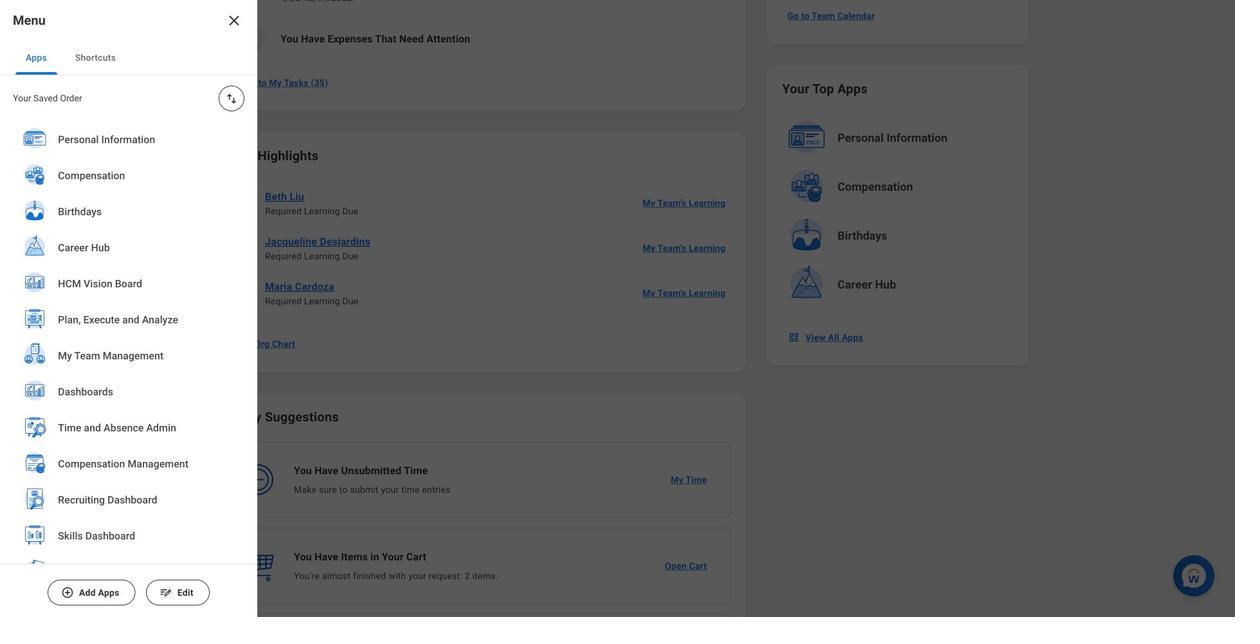 Task type: describe. For each thing, give the bounding box(es) containing it.
global navigation dialog
[[0, 0, 257, 617]]

sort image
[[225, 92, 238, 105]]

x image
[[227, 13, 242, 28]]



Task type: vqa. For each thing, say whether or not it's contained in the screenshot.
nbox image
yes



Task type: locate. For each thing, give the bounding box(es) containing it.
text edit image
[[159, 586, 172, 599]]

list
[[221, 0, 731, 65], [0, 122, 257, 617], [221, 181, 731, 316]]

nbox image
[[788, 331, 801, 344]]

dashboard expenses image
[[240, 29, 259, 49]]

tab list
[[0, 41, 257, 75]]

plus circle image
[[61, 586, 74, 599]]

inbox image
[[227, 76, 239, 89]]



